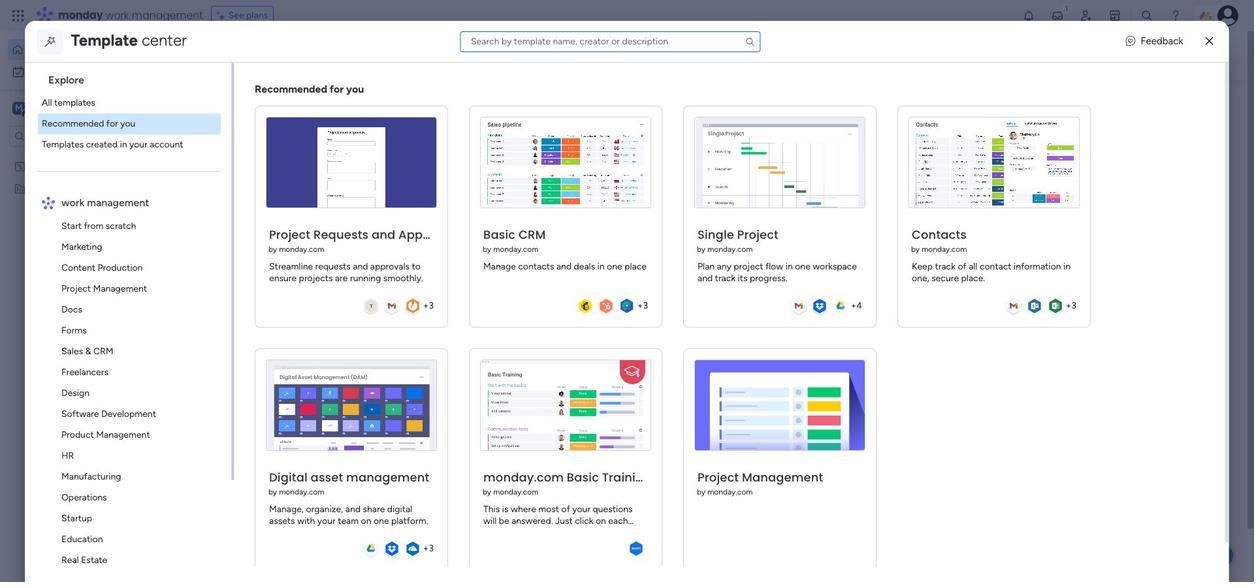 Task type: locate. For each thing, give the bounding box(es) containing it.
search everything image
[[1141, 9, 1154, 22]]

list box
[[30, 63, 234, 583], [0, 153, 167, 376]]

Search by template name, creator or description search field
[[460, 31, 760, 52]]

0 vertical spatial option
[[8, 39, 159, 60]]

search image
[[745, 36, 755, 47]]

v2 user feedback image
[[1126, 34, 1136, 49], [1010, 49, 1020, 63]]

close my workspaces image
[[241, 490, 257, 506]]

help image
[[1169, 9, 1182, 22]]

1 component image from the left
[[257, 259, 269, 271]]

monday marketplace image
[[1109, 9, 1122, 22]]

update feed image
[[1051, 9, 1064, 22]]

getting started element
[[999, 312, 1195, 364]]

jacob simon image
[[1218, 5, 1238, 26]]

component image
[[257, 259, 269, 271], [437, 259, 449, 271]]

component image for second public board image from the right
[[257, 259, 269, 271]]

roy mann image
[[272, 356, 298, 382]]

work management templates element
[[38, 216, 232, 583]]

2 public board image from the left
[[437, 238, 452, 253]]

templates image image
[[1011, 99, 1184, 189]]

notifications image
[[1022, 9, 1035, 22]]

0 horizontal spatial component image
[[257, 259, 269, 271]]

close update feed (inbox) image
[[241, 311, 257, 327]]

2 component image from the left
[[437, 259, 449, 271]]

close recently visited image
[[241, 106, 257, 122]]

option
[[8, 39, 159, 60], [8, 61, 159, 82], [0, 154, 167, 157]]

public board image
[[257, 238, 272, 253], [437, 238, 452, 253]]

1 horizontal spatial public board image
[[437, 238, 452, 253]]

component image for 1st public board image from right
[[437, 259, 449, 271]]

1 horizontal spatial component image
[[437, 259, 449, 271]]

1 public board image from the left
[[257, 238, 272, 253]]

1 image
[[1061, 1, 1073, 15]]

0 horizontal spatial public board image
[[257, 238, 272, 253]]

heading
[[38, 63, 232, 93]]

None search field
[[460, 31, 760, 52]]

invite members image
[[1080, 9, 1093, 22]]



Task type: describe. For each thing, give the bounding box(es) containing it.
add to favorites image
[[393, 239, 406, 252]]

workspace image
[[12, 101, 25, 116]]

select product image
[[12, 9, 25, 22]]

1 horizontal spatial v2 user feedback image
[[1126, 34, 1136, 49]]

workspace selection element
[[12, 101, 109, 118]]

explore element
[[38, 93, 232, 155]]

Search in workspace field
[[27, 129, 109, 144]]

1 vertical spatial option
[[8, 61, 159, 82]]

1 element
[[373, 311, 388, 327]]

close image
[[1206, 37, 1213, 46]]

quick search results list box
[[241, 122, 968, 295]]

0 horizontal spatial v2 user feedback image
[[1010, 49, 1020, 63]]

see plans image
[[217, 8, 228, 23]]

2 vertical spatial option
[[0, 154, 167, 157]]

v2 bolt switch image
[[1112, 49, 1119, 63]]



Task type: vqa. For each thing, say whether or not it's contained in the screenshot.
the "My board" LIST BOX
no



